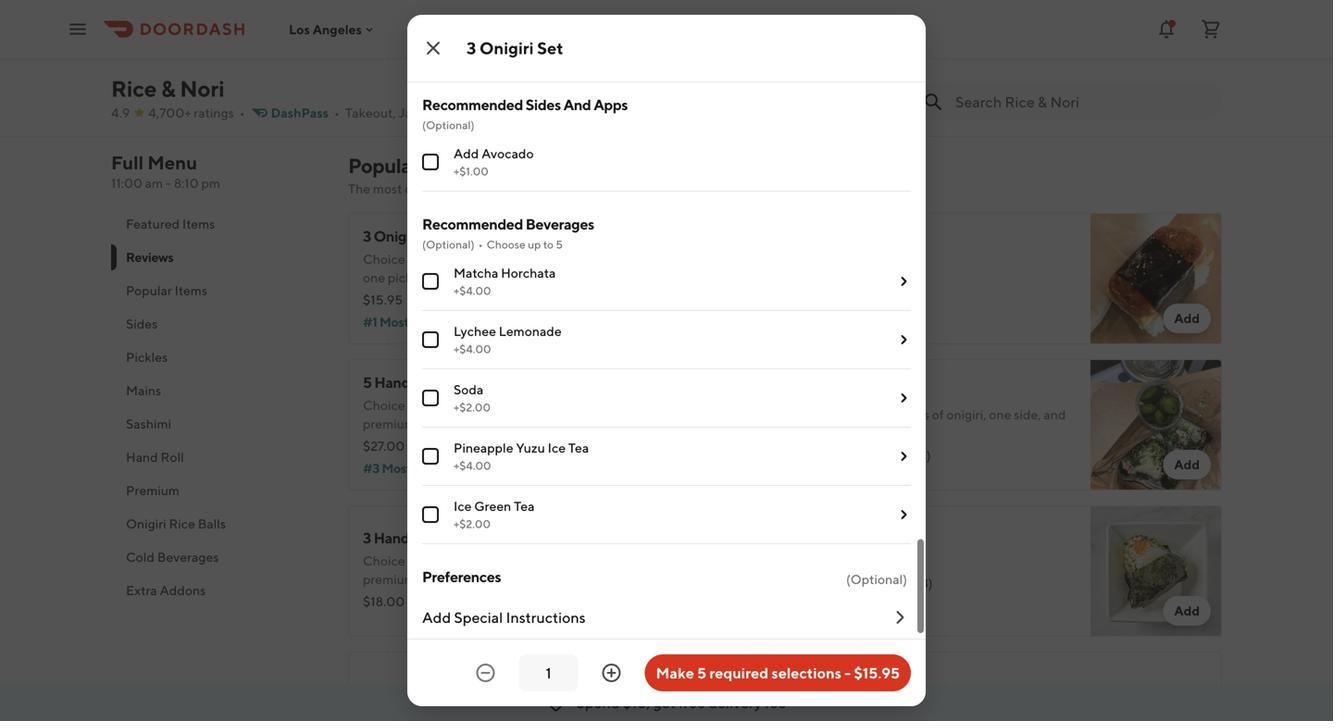 Task type: vqa. For each thing, say whether or not it's contained in the screenshot.
Takuwan
yes



Task type: locate. For each thing, give the bounding box(es) containing it.
set for 3 onigiri set choice of three pieces of onigiri, one side, and one pickle.
[[421, 227, 443, 245]]

items down 'pm'
[[182, 216, 215, 231]]

1 vertical spatial choose
[[536, 553, 578, 568]]

1 vertical spatial onigiri,
[[947, 407, 986, 422]]

1 vertical spatial popular
[[126, 283, 172, 298]]

3 onigiri set spicy tuna hand roll
[[1045, 84, 1246, 118]]

0 vertical spatial -
[[166, 175, 171, 191]]

add special instructions button
[[422, 592, 911, 642]]

popular down reviews
[[126, 283, 172, 298]]

0 vertical spatial three
[[422, 251, 454, 267]]

rice left balls
[[169, 516, 195, 531]]

- right am
[[166, 175, 171, 191]]

spicy
[[1127, 102, 1158, 118]]

1 vertical spatial choice
[[515, 572, 554, 587]]

0 horizontal spatial horchata
[[415, 694, 476, 711]]

set inside dialog
[[537, 38, 563, 58]]

#1
[[363, 314, 377, 330]]

sashimi. up #3 in the left of the page
[[363, 435, 409, 450]]

1 vertical spatial (optional)
[[422, 238, 475, 251]]

+$4.00 inside pineapple yuzu ice tea +$4.00
[[454, 459, 491, 472]]

dashpass •
[[271, 105, 340, 120]]

2 vertical spatial hand
[[126, 449, 158, 465]]

0 horizontal spatial ice
[[454, 499, 472, 514]]

and inside 3 handroll set choice of three handroll (can choose one premium), edamame, and choice of one sashimi.
[[490, 572, 512, 587]]

choice up instructions
[[515, 572, 554, 587]]

0 vertical spatial most
[[826, 296, 856, 311]]

+$4.00 inside the lychee lemonade +$4.00
[[454, 343, 491, 355]]

2 vertical spatial items
[[175, 283, 207, 298]]

2 doordash from the left
[[1174, 45, 1225, 58]]

hand up premium
[[126, 449, 158, 465]]

beverages up to
[[526, 215, 594, 233]]

0 vertical spatial choice
[[515, 416, 554, 431]]

t
[[473, 8, 482, 28]]

0 vertical spatial lemonade
[[499, 324, 562, 339]]

1 horizontal spatial lemonade
[[857, 694, 927, 711]]

• left choose
[[478, 238, 483, 251]]

1 vertical spatial recommended
[[422, 215, 523, 233]]

popular items button
[[111, 274, 326, 307]]

(optional) down salmon yuzu miso on the right of the page
[[846, 572, 907, 587]]

onigiri, inside "choice of two pieces of onigiri, one side, and one pickle. 96% (110)"
[[947, 407, 986, 422]]

add button for 97% (173)
[[1163, 304, 1211, 333]]

edamame, down handroll
[[426, 572, 487, 587]]

(can inside 5 hand roll set choice of five hand roll (can choose two premium), edamame, and choice of one sashimi.
[[500, 398, 526, 413]]

0 vertical spatial premium),
[[363, 416, 423, 431]]

0 vertical spatial matcha
[[454, 265, 498, 281]]

items inside button
[[175, 283, 207, 298]]

0 vertical spatial liked
[[858, 296, 890, 311]]

hand
[[1190, 102, 1221, 118], [374, 374, 410, 391], [126, 449, 158, 465]]

horchata for matcha horchata +$4.00
[[501, 265, 556, 281]]

$15.95 up #1
[[363, 292, 403, 307]]

1 horizontal spatial onigiri,
[[947, 407, 986, 422]]

0 horizontal spatial lemonade
[[499, 324, 562, 339]]

menu
[[147, 152, 197, 174]]

1 horizontal spatial side,
[[1014, 407, 1041, 422]]

1 horizontal spatial 4.9
[[381, 28, 408, 50]]

premium), inside 5 hand roll set choice of five hand roll (can choose two premium), edamame, and choice of one sashimi.
[[363, 416, 423, 431]]

0 horizontal spatial sashimi
[[126, 416, 171, 431]]

items for popular items
[[175, 283, 207, 298]]

edamame, down hand
[[426, 416, 487, 431]]

1 horizontal spatial doordash
[[1174, 45, 1225, 58]]

lychee lemonade +$4.00
[[454, 324, 562, 355]]

c
[[557, 10, 568, 27], [840, 10, 851, 27]]

reviews
[[126, 249, 173, 265]]

horchata for matcha horchata
[[415, 694, 476, 711]]

doordash inside the • doordash order yellowtail sashimi
[[880, 45, 930, 58]]

3 inside 3 handroll set choice of three handroll (can choose one premium), edamame, and choice of one sashimi.
[[363, 529, 371, 547]]

0.3
[[474, 105, 494, 120]]

items for featured items
[[182, 216, 215, 231]]

1 horizontal spatial sashimi
[[864, 65, 909, 81]]

one
[[554, 251, 576, 267], [363, 270, 385, 285], [989, 407, 1011, 422], [571, 416, 593, 431], [807, 425, 830, 441], [581, 553, 603, 568], [571, 572, 593, 587]]

yama
[[454, 43, 486, 58]]

97% for (173)
[[871, 274, 895, 289]]

three inside 3 onigiri set choice of three pieces of onigiri, one side, and one pickle.
[[422, 251, 454, 267]]

required
[[709, 664, 769, 682]]

ordered
[[469, 181, 516, 196]]

Current quantity is 1 number field
[[530, 663, 567, 683]]

featured items button
[[111, 207, 326, 241]]

- inside full menu 11:00 am - 8:10 pm
[[166, 175, 171, 191]]

hand down the #1 most liked
[[374, 374, 410, 391]]

+$4.00 down (164)
[[454, 459, 491, 472]]

recommended inside recommended beverages (optional) • choose up to 5
[[422, 215, 523, 233]]

0 vertical spatial edamame,
[[426, 416, 487, 431]]

two up the 96%
[[867, 407, 889, 422]]

doordash up yellowtail sashimi button
[[880, 45, 930, 58]]

None checkbox
[[422, 331, 439, 348], [422, 390, 439, 406], [422, 448, 439, 465], [422, 331, 439, 348], [422, 390, 439, 406], [422, 448, 439, 465]]

0 horizontal spatial beverages
[[157, 549, 219, 565]]

pm
[[201, 175, 220, 191]]

+$4.00 inside matcha horchata +$4.00
[[454, 284, 491, 297]]

and inside "choice of two pieces of onigiri, one side, and one pickle. 96% (110)"
[[1044, 407, 1066, 422]]

mains
[[126, 383, 161, 398]]

0 vertical spatial yuzu
[[516, 440, 545, 455]]

premium), up $27.00
[[363, 416, 423, 431]]

+$4.00
[[454, 284, 491, 297], [454, 343, 491, 355], [454, 459, 491, 472]]

1 horizontal spatial lychee
[[807, 694, 854, 711]]

97% left (474)
[[432, 292, 457, 307]]

4.9 left the yama gobo radio
[[381, 28, 408, 50]]

gobo
[[489, 43, 522, 58]]

lemonade
[[499, 324, 562, 339], [857, 694, 927, 711]]

• up yellowtail sashimi button
[[873, 45, 877, 58]]

choice
[[363, 251, 405, 267], [363, 398, 405, 413], [807, 407, 850, 422], [363, 553, 405, 568]]

5 left stars
[[385, 86, 392, 99]]

side,
[[579, 251, 606, 267], [1014, 407, 1041, 422]]

2 vertical spatial roll
[[161, 449, 184, 465]]

0 horizontal spatial rice
[[111, 75, 157, 102]]

onigiri
[[480, 38, 534, 58], [1055, 84, 1094, 99], [374, 227, 419, 245], [126, 516, 166, 531]]

sashimi right yellowtail
[[864, 65, 909, 81]]

2 onigiri set image
[[1091, 359, 1222, 491]]

beverages inside recommended beverages (optional) • choose up to 5
[[526, 215, 594, 233]]

rice
[[111, 75, 157, 102], [169, 516, 195, 531]]

commonly
[[405, 181, 466, 196]]

0 horizontal spatial sides
[[126, 316, 158, 331]]

3 +$4.00 from the top
[[454, 459, 491, 472]]

1 sashimi. from the top
[[363, 435, 409, 450]]

1 vertical spatial rice
[[169, 516, 195, 531]]

0 vertical spatial +$2.00
[[454, 401, 491, 414]]

$27.00
[[363, 438, 405, 454]]

+$4.00 up soda
[[454, 343, 491, 355]]

1 vertical spatial yuzu
[[859, 548, 891, 565]]

rice left &
[[111, 75, 157, 102]]

0 vertical spatial pieces
[[456, 251, 494, 267]]

3 handroll set choice of three handroll (can choose one premium), edamame, and choice of one sashimi.
[[363, 529, 603, 605]]

0 horizontal spatial tea
[[514, 499, 535, 514]]

1 choice from the top
[[515, 416, 554, 431]]

beverages inside button
[[157, 549, 219, 565]]

0 horizontal spatial 97%
[[432, 292, 457, 307]]

2 +$4.00 from the top
[[454, 343, 491, 355]]

this
[[648, 181, 669, 196]]

sides up pickles
[[126, 316, 158, 331]]

most right #3 in the left of the page
[[382, 461, 411, 476]]

0 vertical spatial beverages
[[526, 215, 594, 233]]

2 recommended from the top
[[422, 215, 523, 233]]

0 vertical spatial popular
[[348, 154, 418, 178]]

1 edamame, from the top
[[426, 416, 487, 431]]

1 +$2.00 from the top
[[454, 401, 491, 414]]

1 horizontal spatial c
[[840, 10, 851, 27]]

popular inside popular items the most commonly ordered items and dishes from this store
[[348, 154, 418, 178]]

1 horizontal spatial ice
[[548, 440, 566, 455]]

1 vertical spatial $15.95
[[854, 664, 900, 682]]

2 +$2.00 from the top
[[454, 517, 491, 530]]

three up 97% (474)
[[422, 251, 454, 267]]

1 vertical spatial horchata
[[415, 694, 476, 711]]

popular for popular items
[[126, 283, 172, 298]]

hand inside 3 onigiri set spicy tuna hand roll
[[1190, 102, 1221, 118]]

roll up five on the bottom left of page
[[413, 374, 438, 391]]

0 vertical spatial onigiri,
[[511, 251, 551, 267]]

popular up most
[[348, 154, 418, 178]]

side, inside 3 onigiri set choice of three pieces of onigiri, one side, and one pickle.
[[579, 251, 606, 267]]

1 horizontal spatial matcha
[[454, 265, 498, 281]]

order inside the • doordash order yellowtail sashimi
[[933, 45, 963, 58]]

doordash
[[880, 45, 930, 58], [1174, 45, 1225, 58]]

1 c from the left
[[557, 10, 568, 27]]

1 vertical spatial side,
[[1014, 407, 1041, 422]]

yuzu right pineapple
[[516, 440, 545, 455]]

sides inside recommended sides and apps (optional)
[[526, 96, 561, 113]]

1 horizontal spatial tea
[[568, 440, 589, 455]]

five
[[422, 398, 444, 413]]

yuzu up '100%'
[[859, 548, 891, 565]]

make 5 required selections - $15.95 button
[[645, 655, 911, 692]]

soda +$2.00
[[454, 382, 491, 414]]

(can right handroll
[[508, 553, 533, 568]]

yuzu
[[516, 440, 545, 455], [859, 548, 891, 565]]

choice inside 5 hand roll set choice of five hand roll (can choose two premium), edamame, and choice of one sashimi.
[[515, 416, 554, 431]]

1 vertical spatial matcha
[[363, 694, 412, 711]]

pieces up the (110)
[[891, 407, 929, 422]]

0 vertical spatial lychee
[[454, 324, 496, 339]]

most down $15.95 •
[[379, 314, 409, 330]]

3 inside 3 onigiri set choice of three pieces of onigiri, one side, and one pickle.
[[363, 227, 371, 245]]

most inside "97% (173) #2 most liked"
[[826, 296, 856, 311]]

onigiri, inside 3 onigiri set choice of three pieces of onigiri, one side, and one pickle.
[[511, 251, 551, 267]]

choice inside "choice of two pieces of onigiri, one side, and one pickle. 96% (110)"
[[807, 407, 850, 422]]

miso
[[894, 548, 926, 565]]

(optional) up +$1.00
[[422, 118, 475, 131]]

1 vertical spatial sides
[[126, 316, 158, 331]]

0 vertical spatial +$4.00
[[454, 284, 491, 297]]

0 horizontal spatial hand
[[126, 449, 158, 465]]

of
[[373, 86, 383, 99], [408, 251, 420, 267], [497, 251, 509, 267], [408, 398, 420, 413], [852, 407, 864, 422], [932, 407, 944, 422], [556, 416, 568, 431], [408, 553, 420, 568], [556, 572, 568, 587]]

tea
[[568, 440, 589, 455], [514, 499, 535, 514]]

set inside 5 hand roll set choice of five hand roll (can choose two premium), edamame, and choice of one sashimi.
[[441, 374, 463, 391]]

+$2.00 down green at the left bottom of the page
[[454, 517, 491, 530]]

two up pineapple yuzu ice tea +$4.00
[[573, 398, 595, 413]]

beverages
[[526, 215, 594, 233], [157, 549, 219, 565]]

$15.95 up lychee lemonade on the bottom
[[854, 664, 900, 682]]

hand inside button
[[126, 449, 158, 465]]

1 vertical spatial pickle.
[[832, 425, 870, 441]]

97% left '(173)'
[[871, 274, 895, 289]]

1 horizontal spatial popular
[[348, 154, 418, 178]]

c for t
[[557, 10, 568, 27]]

sashimi inside sashimi button
[[126, 416, 171, 431]]

choice inside 3 handroll set choice of three handroll (can choose one premium), edamame, and choice of one sashimi.
[[363, 553, 405, 568]]

0 horizontal spatial matcha
[[363, 694, 412, 711]]

roll right tuna
[[1224, 102, 1246, 118]]

1 vertical spatial tea
[[514, 499, 535, 514]]

sashimi down mains at the left
[[126, 416, 171, 431]]

takuwan
[[454, 1, 506, 17]]

0 vertical spatial 97%
[[871, 274, 895, 289]]

pieces inside 3 onigiri set choice of three pieces of onigiri, one side, and one pickle.
[[456, 251, 494, 267]]

2 horizontal spatial hand
[[1190, 102, 1221, 118]]

group
[[422, 0, 911, 72]]

beverages up "addons"
[[157, 549, 219, 565]]

salmon
[[807, 548, 856, 565]]

1 vertical spatial +$4.00
[[454, 343, 491, 355]]

#3 most liked
[[363, 461, 445, 476]]

+$2.00 down soda
[[454, 401, 491, 414]]

1 doordash from the left
[[880, 45, 930, 58]]

horchata down up
[[501, 265, 556, 281]]

c up the 9/17/23
[[557, 10, 568, 27]]

get
[[653, 694, 676, 711]]

2 premium), from the top
[[363, 572, 423, 587]]

items for popular items the most commonly ordered items and dishes from this store
[[422, 154, 472, 178]]

featured items
[[126, 216, 215, 231]]

#3
[[363, 461, 379, 476]]

choice up pineapple yuzu ice tea +$4.00
[[515, 416, 554, 431]]

set
[[537, 38, 563, 58], [1096, 84, 1116, 99], [421, 227, 443, 245], [441, 374, 463, 391], [433, 529, 455, 547]]

1 vertical spatial beverages
[[157, 549, 219, 565]]

Item Search search field
[[955, 92, 1207, 112]]

items inside button
[[182, 216, 215, 231]]

extra addons
[[126, 583, 206, 598]]

3 inside dialog
[[467, 38, 476, 58]]

1 horizontal spatial pieces
[[891, 407, 929, 422]]

popular inside button
[[126, 283, 172, 298]]

choice
[[515, 416, 554, 431], [515, 572, 554, 587]]

0 horizontal spatial lychee
[[454, 324, 496, 339]]

0 vertical spatial rice
[[111, 75, 157, 102]]

add button
[[719, 304, 767, 333], [1163, 304, 1211, 333], [1163, 450, 1211, 480], [1163, 596, 1211, 626]]

add button for choice of two pieces of onigiri, one side, and one pickle.
[[1163, 450, 1211, 480]]

and
[[563, 96, 591, 113]]

yuzu inside pineapple yuzu ice tea +$4.00
[[516, 440, 545, 455]]

recommended for recommended sides and apps
[[422, 96, 523, 113]]

set inside 3 handroll set choice of three handroll (can choose one premium), edamame, and choice of one sashimi.
[[433, 529, 455, 547]]

2 c from the left
[[840, 10, 851, 27]]

5 right to
[[556, 238, 563, 251]]

1 three from the top
[[422, 251, 454, 267]]

choose inside 5 hand roll set choice of five hand roll (can choose two premium), edamame, and choice of one sashimi.
[[528, 398, 571, 413]]

matcha for matcha horchata
[[363, 694, 412, 711]]

spicy tuna hand roll button
[[1127, 101, 1246, 119]]

items up sides button
[[175, 283, 207, 298]]

lychee down (474)
[[454, 324, 496, 339]]

0 vertical spatial $15.95
[[363, 292, 403, 307]]

premium), up $18.00
[[363, 572, 423, 587]]

1 horizontal spatial horchata
[[501, 265, 556, 281]]

sashimi. down handroll on the bottom of the page
[[363, 590, 409, 605]]

ice
[[548, 440, 566, 455], [454, 499, 472, 514]]

+$2.00
[[454, 401, 491, 414], [454, 517, 491, 530]]

order for • doordash order
[[1227, 45, 1257, 58]]

onigiri inside 3 onigiri set spicy tuna hand roll
[[1055, 84, 1094, 99]]

group containing takuwan
[[422, 0, 911, 72]]

2 order from the left
[[1227, 45, 1257, 58]]

roll up premium
[[161, 449, 184, 465]]

0 horizontal spatial c
[[557, 10, 568, 27]]

1 order from the left
[[933, 45, 963, 58]]

liked down 97% (474)
[[411, 314, 443, 330]]

0 horizontal spatial 4.9
[[111, 105, 130, 120]]

free
[[679, 694, 705, 711]]

and inside 3 onigiri set choice of three pieces of onigiri, one side, and one pickle.
[[609, 251, 631, 267]]

add inside add avocado +$1.00
[[454, 146, 479, 161]]

order for • doordash order yellowtail sashimi
[[933, 45, 963, 58]]

1 vertical spatial (can
[[508, 553, 533, 568]]

(can right roll
[[500, 398, 526, 413]]

0 vertical spatial pickle.
[[388, 270, 426, 285]]

• down salmon yuzu miso on the right of the page
[[848, 575, 853, 591]]

1 horizontal spatial pickle.
[[832, 425, 870, 441]]

mi
[[497, 105, 511, 120]]

preferences
[[422, 568, 501, 586]]

items inside popular items the most commonly ordered items and dishes from this store
[[422, 154, 472, 178]]

(73)
[[910, 575, 933, 591]]

• inside recommended beverages (optional) • choose up to 5
[[478, 238, 483, 251]]

hand right tuna
[[1190, 102, 1221, 118]]

delivery
[[708, 694, 762, 711]]

three left handroll
[[422, 553, 454, 568]]

- inside make 5 required selections - $15.95 button
[[844, 664, 851, 682]]

horchata
[[501, 265, 556, 281], [415, 694, 476, 711]]

items up commonly
[[422, 154, 472, 178]]

recommended sides and apps (optional)
[[422, 96, 628, 131]]

rice & nori
[[111, 75, 225, 102]]

choose inside 3 handroll set choice of three handroll (can choose one premium), edamame, and choice of one sashimi.
[[536, 553, 578, 568]]

c right "emma"
[[840, 10, 851, 27]]

emma
[[795, 10, 837, 27]]

• down the notification bell image
[[1167, 45, 1172, 58]]

apps
[[594, 96, 628, 113]]

5 inside button
[[697, 664, 706, 682]]

hand inside 5 hand roll set choice of five hand roll (can choose two premium), edamame, and choice of one sashimi.
[[374, 374, 410, 391]]

None checkbox
[[422, 154, 439, 170], [422, 273, 439, 290], [422, 506, 439, 523], [422, 154, 439, 170], [422, 273, 439, 290], [422, 506, 439, 523]]

0 horizontal spatial roll
[[161, 449, 184, 465]]

edamame, inside 3 handroll set choice of three handroll (can choose one premium), edamame, and choice of one sashimi.
[[426, 572, 487, 587]]

most
[[826, 296, 856, 311], [379, 314, 409, 330], [382, 461, 411, 476]]

roll
[[1224, 102, 1246, 118], [413, 374, 438, 391], [161, 449, 184, 465]]

(optional) up 97% (474)
[[422, 238, 475, 251]]

two
[[573, 398, 595, 413], [867, 407, 889, 422]]

5 right 'make'
[[697, 664, 706, 682]]

spend $15, get free delivery fee
[[576, 694, 786, 711]]

1 vertical spatial ice
[[454, 499, 472, 514]]

1 vertical spatial most
[[379, 314, 409, 330]]

2 sashimi. from the top
[[363, 590, 409, 605]]

the
[[348, 181, 370, 196]]

recommended
[[422, 96, 523, 113], [422, 215, 523, 233]]

set inside 3 onigiri set choice of three pieces of onigiri, one side, and one pickle.
[[421, 227, 443, 245]]

1 premium), from the top
[[363, 416, 423, 431]]

onigiri inside button
[[126, 516, 166, 531]]

3 handroll set image
[[646, 505, 778, 637]]

1 +$4.00 from the top
[[454, 284, 491, 297]]

1 horizontal spatial sides
[[526, 96, 561, 113]]

lychee down selections
[[807, 694, 854, 711]]

100%
[[874, 575, 907, 591]]

- for 5
[[844, 664, 851, 682]]

1 vertical spatial liked
[[411, 314, 443, 330]]

1 vertical spatial three
[[422, 553, 454, 568]]

• doordash order
[[1167, 45, 1257, 58]]

1 horizontal spatial beverages
[[526, 215, 594, 233]]

emma c
[[795, 10, 851, 27]]

two inside "choice of two pieces of onigiri, one side, and one pickle. 96% (110)"
[[867, 407, 889, 422]]

97% inside "97% (173) #2 most liked"
[[871, 274, 895, 289]]

0 horizontal spatial onigiri,
[[511, 251, 551, 267]]

0 vertical spatial sides
[[526, 96, 561, 113]]

lychee inside the lychee lemonade +$4.00
[[454, 324, 496, 339]]

two inside 5 hand roll set choice of five hand roll (can choose two premium), edamame, and choice of one sashimi.
[[573, 398, 595, 413]]

3 for 3 handroll set choice of three handroll (can choose one premium), edamame, and choice of one sashimi.
[[363, 529, 371, 547]]

1 horizontal spatial 97%
[[871, 274, 895, 289]]

liked right #2
[[858, 296, 890, 311]]

liked down the 93%
[[413, 461, 445, 476]]

0 vertical spatial choose
[[528, 398, 571, 413]]

4.9 left 4,700+
[[111, 105, 130, 120]]

0 vertical spatial recommended
[[422, 96, 523, 113]]

0 horizontal spatial pickle.
[[388, 270, 426, 285]]

1 vertical spatial roll
[[413, 374, 438, 391]]

pieces down choose
[[456, 251, 494, 267]]

set inside 3 onigiri set spicy tuna hand roll
[[1096, 84, 1116, 99]]

spend
[[576, 694, 620, 711]]

add for 3 onigiri set image at the top of page
[[730, 311, 755, 326]]

3 inside 3 onigiri set spicy tuna hand roll
[[1045, 84, 1052, 99]]

2 vertical spatial +$4.00
[[454, 459, 491, 472]]

horchata down decrease quantity by 1 icon
[[415, 694, 476, 711]]

- up lychee lemonade on the bottom
[[844, 664, 851, 682]]

sides left and
[[526, 96, 561, 113]]

1 vertical spatial items
[[182, 216, 215, 231]]

5 down #1
[[363, 374, 372, 391]]

roll inside 3 onigiri set spicy tuna hand roll
[[1224, 102, 1246, 118]]

sashimi button
[[111, 407, 326, 441]]

sashimi inside the • doordash order yellowtail sashimi
[[864, 65, 909, 81]]

1 horizontal spatial rice
[[169, 516, 195, 531]]

matcha inside matcha horchata +$4.00
[[454, 265, 498, 281]]

1 horizontal spatial yuzu
[[859, 548, 891, 565]]

side, inside "choice of two pieces of onigiri, one side, and one pickle. 96% (110)"
[[1014, 407, 1041, 422]]

lemonade inside the lychee lemonade +$4.00
[[499, 324, 562, 339]]

recommended inside recommended sides and apps (optional)
[[422, 96, 523, 113]]

0 vertical spatial tea
[[568, 440, 589, 455]]

doordash down the 0 items, open order cart image
[[1174, 45, 1225, 58]]

0 vertical spatial roll
[[1224, 102, 1246, 118]]

+$4.00 down choose
[[454, 284, 491, 297]]

9/17/23
[[538, 45, 577, 58]]

most right #2
[[826, 296, 856, 311]]

beverages for recommended
[[526, 215, 594, 233]]

0 horizontal spatial two
[[573, 398, 595, 413]]

three inside 3 handroll set choice of three handroll (can choose one premium), edamame, and choice of one sashimi.
[[422, 553, 454, 568]]

0 vertical spatial hand
[[1190, 102, 1221, 118]]

green
[[474, 499, 511, 514]]

onigiri inside 3 onigiri set choice of three pieces of onigiri, one side, and one pickle.
[[374, 227, 419, 245]]

2 edamame, from the top
[[426, 572, 487, 587]]

tea inside ice green tea +$2.00
[[514, 499, 535, 514]]

notification bell image
[[1155, 18, 1178, 40]]

horchata inside matcha horchata +$4.00
[[501, 265, 556, 281]]

ice right pineapple
[[548, 440, 566, 455]]

0 horizontal spatial yuzu
[[516, 440, 545, 455]]

1 horizontal spatial hand
[[374, 374, 410, 391]]

edamame, inside 5 hand roll set choice of five hand roll (can choose two premium), edamame, and choice of one sashimi.
[[426, 416, 487, 431]]

2 choice from the top
[[515, 572, 554, 587]]

1 vertical spatial lemonade
[[857, 694, 927, 711]]

pickles button
[[111, 341, 326, 374]]

0 items, open order cart image
[[1200, 18, 1222, 40]]

1 vertical spatial pieces
[[891, 407, 929, 422]]

3 for 3 onigiri set spicy tuna hand roll
[[1045, 84, 1052, 99]]

2 three from the top
[[422, 553, 454, 568]]

lychee for lychee lemonade
[[807, 694, 854, 711]]

ice left green at the left bottom of the page
[[454, 499, 472, 514]]

(can inside 3 handroll set choice of three handroll (can choose one premium), edamame, and choice of one sashimi.
[[508, 553, 533, 568]]

choose up instructions
[[536, 553, 578, 568]]

onigiri inside dialog
[[480, 38, 534, 58]]

1 recommended from the top
[[422, 96, 523, 113]]

(474)
[[459, 292, 490, 307]]

three for handroll
[[422, 553, 454, 568]]

ice green tea +$2.00
[[454, 499, 535, 530]]

salmon yuzu miso image
[[1091, 505, 1222, 637]]

choose up pineapple yuzu ice tea +$4.00
[[528, 398, 571, 413]]



Task type: describe. For each thing, give the bounding box(es) containing it.
#2
[[807, 296, 824, 311]]

choice inside 3 handroll set choice of three handroll (can choose one premium), edamame, and choice of one sashimi.
[[515, 572, 554, 587]]

yuzu for salmon
[[859, 548, 891, 565]]

mains button
[[111, 374, 326, 407]]

add inside button
[[422, 609, 451, 626]]

- for menu
[[166, 175, 171, 191]]

add button for choice of three pieces of onigiri, one side, and one pickle.
[[719, 304, 767, 333]]

3 for 3 onigiri set
[[467, 38, 476, 58]]

popular for popular items the most commonly ordered items and dishes from this store
[[348, 154, 418, 178]]

5 hand roll set image
[[646, 359, 778, 491]]

+$4.00 for lychee lemonade
[[454, 343, 491, 355]]

e
[[765, 8, 776, 28]]

los
[[289, 22, 310, 37]]

decrease quantity by 1 image
[[474, 662, 497, 684]]

Yama Gobo radio
[[422, 43, 439, 59]]

• right ratings
[[240, 105, 245, 120]]

$18.00
[[363, 594, 405, 609]]

balls
[[198, 516, 226, 531]]

yuzu for pineapple
[[516, 440, 545, 455]]

beverages for cold
[[157, 549, 219, 565]]

onigiri for 3 onigiri set spicy tuna hand roll
[[1055, 84, 1094, 99]]

roll inside 5 hand roll set choice of five hand roll (can choose two premium), edamame, and choice of one sashimi.
[[413, 374, 438, 391]]

$15,
[[623, 694, 650, 711]]

$15.95 •
[[363, 292, 412, 307]]

featured
[[126, 216, 180, 231]]

$15.95 inside button
[[854, 664, 900, 682]]

soda
[[454, 382, 483, 397]]

pieces inside "choice of two pieces of onigiri, one side, and one pickle. 96% (110)"
[[891, 407, 929, 422]]

most for set
[[379, 314, 409, 330]]

3 onigiri set button
[[1045, 82, 1116, 101]]

hand roll
[[126, 449, 184, 465]]

• left "takeout,"
[[334, 105, 340, 120]]

most for roll
[[382, 461, 411, 476]]

• up the #1 most liked
[[406, 292, 412, 307]]

up
[[528, 238, 541, 251]]

fee
[[765, 694, 786, 711]]

tea inside pineapple yuzu ice tea +$4.00
[[568, 440, 589, 455]]

ice inside ice green tea +$2.00
[[454, 499, 472, 514]]

onigiri rice balls
[[126, 516, 226, 531]]

angeles
[[313, 22, 362, 37]]

avocado
[[481, 146, 534, 161]]

lychee lemonade
[[807, 694, 927, 711]]

handroll
[[374, 529, 430, 547]]

popular items
[[126, 283, 207, 298]]

3 for 3 onigiri set choice of three pieces of onigiri, one side, and one pickle.
[[363, 227, 371, 245]]

3 onigiri set image
[[646, 213, 778, 344]]

yama gobo
[[454, 43, 522, 58]]

(164)
[[462, 438, 492, 454]]

theresa
[[503, 10, 554, 27]]

yellowtail
[[807, 65, 862, 81]]

+$2.00 inside ice green tea +$2.00
[[454, 517, 491, 530]]

sides inside button
[[126, 316, 158, 331]]

one inside 5 hand roll set choice of five hand roll (can choose two premium), edamame, and choice of one sashimi.
[[571, 416, 593, 431]]

full menu 11:00 am - 8:10 pm
[[111, 152, 220, 191]]

extra
[[126, 583, 157, 598]]

5 hand roll set choice of five hand roll (can choose two premium), edamame, and choice of one sashimi.
[[363, 374, 595, 450]]

onigiri for 3 onigiri set choice of three pieces of onigiri, one side, and one pickle.
[[374, 227, 419, 245]]

97% (173) #2 most liked
[[807, 274, 926, 311]]

make
[[656, 664, 694, 682]]

salmon yuzu miso
[[807, 548, 926, 565]]

increase quantity by 1 image
[[600, 662, 623, 684]]

roll inside button
[[161, 449, 184, 465]]

and inside 5 hand roll set choice of five hand roll (can choose two premium), edamame, and choice of one sashimi.
[[490, 416, 512, 431]]

5 inside 5 hand roll set choice of five hand roll (can choose two premium), edamame, and choice of one sashimi.
[[363, 374, 372, 391]]

hand
[[446, 398, 476, 413]]

96%
[[875, 448, 900, 463]]

recommended sides and apps group
[[422, 94, 911, 192]]

pickle. inside "choice of two pieces of onigiri, one side, and one pickle. 96% (110)"
[[832, 425, 870, 441]]

(optional) inside recommended sides and apps (optional)
[[422, 118, 475, 131]]

liked for set
[[411, 314, 443, 330]]

recommended beverages group
[[422, 214, 911, 544]]

0 vertical spatial 4.9
[[381, 28, 408, 50]]

c for e
[[840, 10, 851, 27]]

items
[[518, 181, 550, 196]]

5 inside recommended beverages (optional) • choose up to 5
[[556, 238, 563, 251]]

1 vertical spatial 4.9
[[111, 105, 130, 120]]

3 onigiri set dialog
[[407, 0, 926, 706]]

(110)
[[903, 448, 931, 463]]

matcha horchata image
[[646, 652, 778, 721]]

liked inside "97% (173) #2 most liked"
[[858, 296, 890, 311]]

three for onigiri
[[422, 251, 454, 267]]

lemonade for lychee lemonade +$4.00
[[499, 324, 562, 339]]

cold beverages button
[[111, 541, 326, 574]]

doordash for • doordash order yellowtail sashimi
[[880, 45, 930, 58]]

liked for roll
[[413, 461, 445, 476]]

matcha horchata
[[363, 694, 476, 711]]

cold beverages
[[126, 549, 219, 565]]

• inside the • doordash order yellowtail sashimi
[[873, 45, 877, 58]]

selections
[[772, 664, 841, 682]]

&
[[161, 75, 175, 102]]

and inside popular items the most commonly ordered items and dishes from this store
[[553, 181, 575, 196]]

8/26/22
[[1123, 45, 1165, 58]]

to
[[543, 238, 554, 251]]

most
[[373, 181, 402, 196]]

am
[[145, 175, 163, 191]]

sashimi. inside 5 hand roll set choice of five hand roll (can choose two premium), edamame, and choice of one sashimi.
[[363, 435, 409, 450]]

dashpass
[[271, 105, 329, 120]]

stars
[[394, 86, 417, 99]]

of 5 stars
[[373, 86, 417, 99]]

recommended beverages (optional) • choose up to 5
[[422, 215, 594, 251]]

set for 3 onigiri set spicy tuna hand roll
[[1096, 84, 1116, 99]]

dishes
[[578, 181, 615, 196]]

sashimi. inside 3 handroll set choice of three handroll (can choose one premium), edamame, and choice of one sashimi.
[[363, 590, 409, 605]]

roll
[[479, 398, 498, 413]]

lemonade for lychee lemonade
[[857, 694, 927, 711]]

+$4.00 for matcha horchata
[[454, 284, 491, 297]]

doordash for • doordash order
[[1174, 45, 1225, 58]]

add for salmon yuzu miso image in the bottom of the page
[[1174, 603, 1200, 618]]

pineapple
[[454, 440, 513, 455]]

choice inside 3 onigiri set choice of three pieces of onigiri, one side, and one pickle.
[[363, 251, 405, 267]]

add for 2 onigiri set image
[[1174, 457, 1200, 472]]

popular items the most commonly ordered items and dishes from this store
[[348, 154, 702, 196]]

onigiri for 3 onigiri set
[[480, 38, 534, 58]]

japanese
[[399, 105, 454, 120]]

8:10
[[174, 175, 199, 191]]

set for 3 onigiri set
[[537, 38, 563, 58]]

handroll
[[456, 553, 505, 568]]

97% for (474)
[[432, 292, 457, 307]]

• left the 0.3
[[462, 105, 467, 120]]

• doordash order yellowtail sashimi
[[807, 45, 963, 81]]

matcha for matcha horchata +$4.00
[[454, 265, 498, 281]]

hand roll button
[[111, 441, 326, 474]]

set for 3 handroll set choice of three handroll (can choose one premium), edamame, and choice of one sashimi.
[[433, 529, 455, 547]]

make 5 required selections - $15.95
[[656, 664, 900, 682]]

2 vertical spatial (optional)
[[846, 572, 907, 587]]

ratings
[[194, 105, 234, 120]]

onigiri rice balls button
[[111, 507, 326, 541]]

recommended for recommended beverages
[[422, 215, 523, 233]]

(optional) inside recommended beverages (optional) • choose up to 5
[[422, 238, 475, 251]]

los angeles button
[[289, 22, 377, 37]]

premium), inside 3 handroll set choice of three handroll (can choose one premium), edamame, and choice of one sashimi.
[[363, 572, 423, 587]]

close 3 onigiri set image
[[422, 37, 444, 59]]

rice inside button
[[169, 516, 195, 531]]

special
[[454, 609, 503, 626]]

full
[[111, 152, 144, 174]]

pickles
[[126, 349, 168, 365]]

add for spam & egg 'image'
[[1174, 311, 1200, 326]]

takeout, japanese • 0.3 mi
[[345, 105, 511, 120]]

choice inside 5 hand roll set choice of five hand roll (can choose two premium), edamame, and choice of one sashimi.
[[363, 398, 405, 413]]

ice inside pineapple yuzu ice tea +$4.00
[[548, 440, 566, 455]]

lychee for lychee lemonade +$4.00
[[454, 324, 496, 339]]

spam & egg image
[[1091, 213, 1222, 344]]

matcha horchata +$4.00
[[454, 265, 556, 297]]

pickle. inside 3 onigiri set choice of three pieces of onigiri, one side, and one pickle.
[[388, 270, 426, 285]]

+$1.00
[[454, 165, 489, 178]]

open menu image
[[67, 18, 89, 40]]

premium
[[126, 483, 180, 498]]



